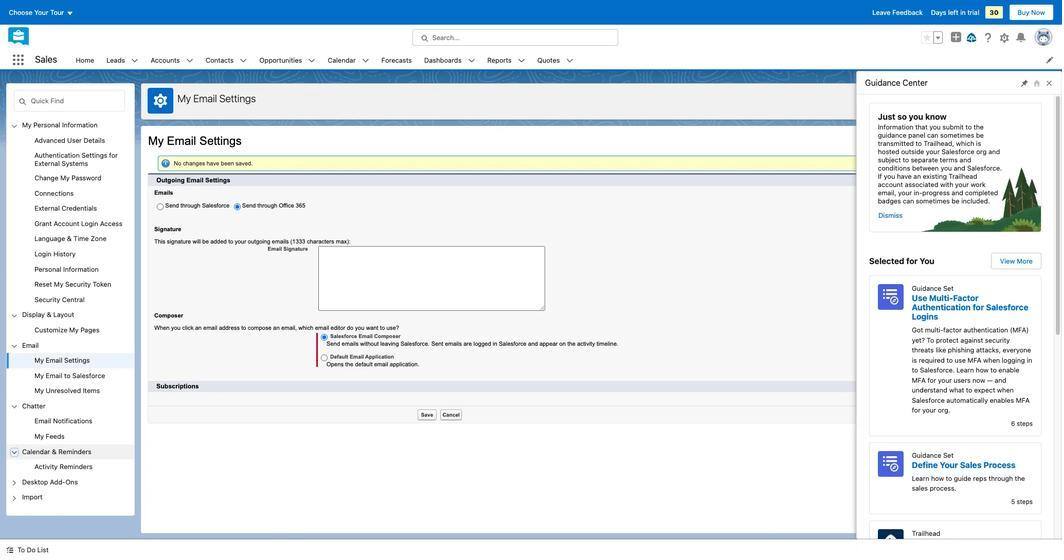 Task type: vqa. For each thing, say whether or not it's contained in the screenshot.
Global Media - 140 Widgets (Sample) link corresponding to Carole
no



Task type: describe. For each thing, give the bounding box(es) containing it.
transmitted
[[878, 139, 914, 148]]

grant account login access link
[[34, 220, 122, 229]]

my feeds link
[[34, 433, 65, 442]]

layout
[[53, 311, 74, 319]]

an
[[914, 172, 922, 181]]

view
[[1001, 257, 1016, 266]]

quotes list item
[[532, 50, 580, 69]]

salesforce inside email tree item
[[72, 372, 105, 380]]

2 external from the top
[[34, 204, 60, 213]]

0 vertical spatial can
[[928, 131, 939, 139]]

setup tree tree
[[7, 118, 134, 516]]

buy
[[1018, 8, 1030, 16]]

steps for use multi-factor authentication for salesforce logins
[[1017, 420, 1033, 428]]

to up automatically
[[967, 386, 973, 395]]

against
[[961, 336, 984, 345]]

email link
[[22, 341, 39, 351]]

information up advanced user details
[[62, 121, 98, 129]]

subject
[[878, 156, 901, 164]]

central
[[62, 296, 85, 304]]

chatter
[[22, 402, 45, 411]]

1 horizontal spatial be
[[977, 131, 984, 139]]

to inside "button"
[[17, 547, 25, 555]]

dismiss
[[879, 212, 903, 220]]

accounts link
[[145, 50, 186, 69]]

between
[[913, 164, 939, 172]]

separate
[[911, 156, 939, 164]]

learn inside guidance set use multi-factor authentication for salesforce logins got multi-factor authentication (mfa) yet? to protect against security threats like phishing attacks, everyone is required to use mfa when logging in to salesforce. learn how to enable mfa for your users now — and understand what to expect when salesforce automatically enables mfa for your org.
[[957, 366, 975, 375]]

my inside the chatter tree item
[[34, 433, 44, 441]]

guidance center
[[866, 78, 928, 87]]

login history link
[[34, 250, 76, 259]]

accounts list item
[[145, 50, 200, 69]]

outside
[[902, 148, 925, 156]]

logins
[[912, 312, 939, 322]]

your up what
[[939, 376, 952, 385]]

you up with
[[941, 164, 953, 172]]

my inside 'link'
[[69, 326, 79, 334]]

my email settings tree item
[[7, 354, 134, 369]]

calendar & reminders link
[[22, 448, 92, 457]]

0 vertical spatial sometimes
[[941, 131, 975, 139]]

to inside guidance set define your sales process learn how to guide reps through the sales process.
[[946, 475, 953, 483]]

your left in-
[[899, 189, 913, 197]]

users
[[954, 376, 971, 385]]

your right with
[[956, 181, 969, 189]]

guidance for guidance set use multi-factor authentication for salesforce logins got multi-factor authentication (mfa) yet? to protect against security threats like phishing attacks, everyone is required to use mfa when logging in to salesforce. learn how to enable mfa for your users now — and understand what to expect when salesforce automatically enables mfa for your org.
[[912, 285, 942, 293]]

learn inside guidance set define your sales process learn how to guide reps through the sales process.
[[912, 475, 930, 483]]

my personal information tree item
[[7, 118, 134, 308]]

org
[[977, 148, 987, 156]]

choose your tour button
[[8, 4, 74, 21]]

my personal information link
[[22, 121, 98, 130]]

your inside guidance set define your sales process learn how to guide reps through the sales process.
[[940, 461, 959, 470]]

steps for define your sales process
[[1017, 498, 1033, 506]]

time
[[74, 235, 89, 243]]

for left "you"
[[907, 257, 918, 266]]

advanced user details link
[[34, 136, 105, 145]]

activity reminders
[[34, 463, 93, 471]]

reset
[[34, 281, 52, 289]]

text default image for dashboards
[[468, 57, 475, 64]]

0 horizontal spatial can
[[903, 197, 915, 205]]

credentials
[[62, 204, 97, 213]]

guidance for guidance center
[[866, 78, 901, 87]]

quotes
[[538, 56, 560, 64]]

set for multi-
[[944, 285, 954, 293]]

settings inside "authentication settings for external systems"
[[82, 151, 107, 160]]

my inside tree item
[[34, 357, 44, 365]]

ons
[[65, 478, 78, 487]]

got
[[912, 326, 924, 335]]

that
[[916, 123, 928, 131]]

0 horizontal spatial sales
[[35, 54, 57, 65]]

text default image for reports
[[518, 57, 525, 64]]

contacts list item
[[200, 50, 253, 69]]

buy now button
[[1009, 4, 1054, 21]]

email notifications
[[34, 418, 92, 426]]

grant account login access
[[34, 220, 122, 228]]

selected
[[870, 257, 905, 266]]

user inside the my personal information tree item
[[67, 136, 82, 144]]

to down that
[[916, 139, 922, 148]]

opportunities
[[260, 56, 302, 64]]

trailhead inside the just so you know information that you submit to the guidance panel can sometimes be transmitted to trailhead, which is hosted outside your salesforce org and subject to separate terms and conditions between you and salesforce. if you have an existing trailhead account associated with your work email, your in-progress and completed badges can sometimes be included.
[[949, 172, 978, 181]]

your left terms
[[927, 148, 940, 156]]

list containing home
[[70, 50, 1063, 69]]

import
[[22, 494, 43, 502]]

group for email
[[7, 354, 134, 399]]

personal inside my personal information link
[[33, 121, 60, 129]]

0 vertical spatial in
[[961, 8, 966, 16]]

org.
[[939, 407, 951, 415]]

choose your tour
[[9, 8, 64, 16]]

calendar & reminders tree item
[[7, 445, 134, 475]]

add-
[[50, 478, 65, 487]]

for up understand
[[928, 376, 937, 385]]

for down understand
[[912, 407, 921, 415]]

define
[[912, 461, 938, 470]]

days left in trial
[[932, 8, 980, 16]]

dismiss button
[[878, 207, 904, 224]]

calendar for calendar & reminders
[[22, 448, 50, 456]]

days
[[932, 8, 947, 16]]

text default image for leads
[[131, 57, 138, 64]]

to inside guidance set use multi-factor authentication for salesforce logins got multi-factor authentication (mfa) yet? to protect against security threats like phishing attacks, everyone is required to use mfa when logging in to salesforce. learn how to enable mfa for your users now — and understand what to expect when salesforce automatically enables mfa for your org.
[[927, 336, 935, 345]]

progress
[[923, 189, 950, 197]]

salesforce. inside the just so you know information that you submit to the guidance panel can sometimes be transmitted to trailhead, which is hosted outside your salesforce org and subject to separate terms and conditions between you and salesforce. if you have an existing trailhead account associated with your work email, your in-progress and completed badges can sometimes be included.
[[968, 164, 1003, 172]]

phishing
[[949, 346, 975, 355]]

to inside email tree item
[[64, 372, 70, 380]]

factor
[[944, 326, 962, 335]]

protect
[[937, 336, 959, 345]]

information inside the just so you know information that you submit to the guidance panel can sometimes be transmitted to trailhead, which is hosted outside your salesforce org and subject to separate terms and conditions between you and salesforce. if you have an existing trailhead account associated with your work email, your in-progress and completed badges can sometimes be included.
[[878, 123, 914, 131]]

in-
[[914, 189, 923, 197]]

accounts
[[151, 56, 180, 64]]

use
[[955, 356, 966, 365]]

guidance for guidance set define your sales process learn how to guide reps through the sales process.
[[912, 452, 942, 460]]

view more
[[1001, 257, 1033, 266]]

for inside "authentication settings for external systems"
[[109, 151, 118, 160]]

leads list item
[[100, 50, 145, 69]]

enable
[[999, 366, 1020, 375]]

do
[[27, 547, 36, 555]]

work
[[971, 181, 986, 189]]

chatter link
[[22, 402, 45, 411]]

attacks,
[[977, 346, 1001, 355]]

threats
[[912, 346, 934, 355]]

1 vertical spatial mfa
[[912, 376, 926, 385]]

unresolved
[[46, 387, 81, 395]]

understand
[[912, 386, 948, 395]]

text default image for opportunities
[[308, 57, 316, 64]]

email inside tree item
[[46, 357, 62, 365]]

the inside the just so you know information that you submit to the guidance panel can sometimes be transmitted to trailhead, which is hosted outside your salesforce org and subject to separate terms and conditions between you and salesforce. if you have an existing trailhead account associated with your work email, your in-progress and completed badges can sometimes be included.
[[974, 123, 984, 131]]

selected for you
[[870, 257, 935, 266]]

desktop
[[22, 478, 48, 487]]

personal inside personal information link
[[34, 265, 61, 274]]

text default image for accounts
[[186, 57, 193, 64]]

token
[[93, 281, 111, 289]]

submit
[[943, 123, 964, 131]]

you right if
[[884, 172, 896, 181]]

to right submit
[[966, 123, 972, 131]]

home
[[76, 56, 94, 64]]

view more button
[[992, 253, 1042, 270]]

0 vertical spatial settings
[[219, 93, 256, 104]]

my personal information
[[22, 121, 98, 129]]

my email to salesforce
[[34, 372, 105, 380]]

use
[[912, 294, 928, 303]]

just
[[878, 112, 896, 121]]

know
[[926, 112, 947, 121]]

define your sales process button
[[912, 461, 1016, 470]]

factor
[[954, 294, 979, 303]]

calendar link
[[322, 50, 362, 69]]

reports link
[[481, 50, 518, 69]]

yet?
[[912, 336, 925, 345]]

0 vertical spatial when
[[984, 356, 1001, 365]]

through
[[989, 475, 1014, 483]]

process
[[984, 461, 1016, 470]]

sales
[[912, 485, 928, 493]]

sales inside guidance set define your sales process learn how to guide reps through the sales process.
[[961, 461, 982, 470]]

zone
[[91, 235, 107, 243]]

salesforce inside the just so you know information that you submit to the guidance panel can sometimes be transmitted to trailhead, which is hosted outside your salesforce org and subject to separate terms and conditions between you and salesforce. if you have an existing trailhead account associated with your work email, your in-progress and completed badges can sometimes be included.
[[942, 148, 975, 156]]

text default image for contacts
[[240, 57, 247, 64]]

personal information
[[34, 265, 99, 274]]

logging
[[1002, 356, 1026, 365]]



Task type: locate. For each thing, give the bounding box(es) containing it.
0 vertical spatial trailhead
[[949, 172, 978, 181]]

group containing my email settings
[[7, 354, 134, 399]]

sales
[[35, 54, 57, 65], [961, 461, 982, 470]]

salesforce. inside guidance set use multi-factor authentication for salesforce logins got multi-factor authentication (mfa) yet? to protect against security threats like phishing attacks, everyone is required to use mfa when logging in to salesforce. learn how to enable mfa for your users now — and understand what to expect when salesforce automatically enables mfa for your org.
[[921, 366, 955, 375]]

user up "authentication settings for external systems"
[[67, 136, 82, 144]]

0 vertical spatial authentication
[[34, 151, 80, 160]]

trial
[[968, 8, 980, 16]]

email up my feeds
[[34, 418, 51, 426]]

4 text default image from the left
[[468, 57, 475, 64]]

in down everyone
[[1027, 356, 1033, 365]]

history
[[53, 250, 76, 258]]

information up the reset my security token
[[63, 265, 99, 274]]

reports list item
[[481, 50, 532, 69]]

you up that
[[909, 112, 924, 121]]

to down "multi-" at the right bottom of the page
[[927, 336, 935, 345]]

how up now
[[976, 366, 989, 375]]

details
[[84, 136, 105, 144]]

trailhead up salesforce user basics button
[[912, 530, 941, 538]]

to up —
[[991, 366, 997, 375]]

text default image left forecasts
[[362, 57, 369, 64]]

settings down contacts list item
[[219, 93, 256, 104]]

text default image
[[308, 57, 316, 64], [362, 57, 369, 64], [6, 547, 13, 554]]

login history
[[34, 250, 76, 258]]

items
[[83, 387, 100, 395]]

left
[[949, 8, 959, 16]]

my email settings up my email to salesforce
[[34, 357, 90, 365]]

text default image inside leads list item
[[131, 57, 138, 64]]

when
[[984, 356, 1001, 365], [998, 386, 1014, 395]]

1 vertical spatial your
[[940, 461, 959, 470]]

your up guide
[[940, 461, 959, 470]]

to down my email settings tree item at the bottom left
[[64, 372, 70, 380]]

in right left
[[961, 8, 966, 16]]

1 vertical spatial the
[[1016, 475, 1026, 483]]

display & layout link
[[22, 311, 74, 320]]

1 horizontal spatial &
[[52, 448, 57, 456]]

0 horizontal spatial login
[[34, 250, 52, 258]]

can
[[928, 131, 939, 139], [903, 197, 915, 205]]

to up process.
[[946, 475, 953, 483]]

conditions
[[878, 164, 911, 172]]

to
[[966, 123, 972, 131], [916, 139, 922, 148], [903, 156, 910, 164], [947, 356, 953, 365], [912, 366, 919, 375], [991, 366, 997, 375], [64, 372, 70, 380], [967, 386, 973, 395], [946, 475, 953, 483]]

change my password
[[34, 174, 101, 182]]

your inside popup button
[[34, 8, 48, 16]]

is down threats
[[912, 356, 918, 365]]

guidance left center
[[866, 78, 901, 87]]

settings down details
[[82, 151, 107, 160]]

0 horizontal spatial calendar
[[22, 448, 50, 456]]

user left 'basics'
[[957, 539, 976, 548]]

desktop add-ons link
[[22, 478, 78, 488]]

0 horizontal spatial security
[[34, 296, 60, 304]]

learn up sales in the bottom right of the page
[[912, 475, 930, 483]]

text default image inside quotes list item
[[566, 57, 574, 64]]

the
[[974, 123, 984, 131], [1016, 475, 1026, 483]]

your left tour
[[34, 8, 48, 16]]

3 text default image from the left
[[240, 57, 247, 64]]

information down so at the right of page
[[878, 123, 914, 131]]

when down attacks,
[[984, 356, 1001, 365]]

—
[[988, 376, 994, 385]]

1 horizontal spatial is
[[977, 139, 982, 148]]

0 horizontal spatial learn
[[912, 475, 930, 483]]

1 vertical spatial calendar
[[22, 448, 50, 456]]

1 vertical spatial my email settings
[[34, 357, 90, 365]]

my
[[178, 93, 191, 104], [22, 121, 32, 129], [60, 174, 70, 182], [54, 281, 63, 289], [69, 326, 79, 334], [34, 357, 44, 365], [34, 372, 44, 380], [34, 387, 44, 395], [34, 433, 44, 441]]

set up the multi-
[[944, 285, 954, 293]]

email down customize
[[22, 341, 39, 350]]

trailhead down terms
[[949, 172, 978, 181]]

advanced
[[34, 136, 65, 144]]

0 vertical spatial set
[[944, 285, 954, 293]]

1 horizontal spatial security
[[65, 281, 91, 289]]

1 vertical spatial settings
[[82, 151, 107, 160]]

leave feedback link
[[873, 8, 923, 16]]

can right "badges"
[[903, 197, 915, 205]]

everyone
[[1003, 346, 1032, 355]]

external up grant in the top of the page
[[34, 204, 60, 213]]

1 horizontal spatial mfa
[[968, 356, 982, 365]]

expect
[[975, 386, 996, 395]]

1 vertical spatial external
[[34, 204, 60, 213]]

leads
[[107, 56, 125, 64]]

2 horizontal spatial &
[[67, 235, 72, 243]]

panel
[[909, 131, 926, 139]]

0 horizontal spatial text default image
[[6, 547, 13, 554]]

list
[[37, 547, 49, 555]]

buy now
[[1018, 8, 1046, 16]]

to
[[927, 336, 935, 345], [17, 547, 25, 555]]

security up central
[[65, 281, 91, 289]]

learn up the users
[[957, 366, 975, 375]]

mfa right enables
[[1017, 397, 1030, 405]]

1 vertical spatial can
[[903, 197, 915, 205]]

you
[[920, 257, 935, 266]]

calendar inside "list item"
[[328, 56, 356, 64]]

login up time
[[81, 220, 98, 228]]

1 horizontal spatial user
[[957, 539, 976, 548]]

authentication down advanced
[[34, 151, 80, 160]]

desktop add-ons
[[22, 478, 78, 487]]

2 text default image from the left
[[186, 57, 193, 64]]

is inside guidance set use multi-factor authentication for salesforce logins got multi-factor authentication (mfa) yet? to protect against security threats like phishing attacks, everyone is required to use mfa when logging in to salesforce. learn how to enable mfa for your users now — and understand what to expect when salesforce automatically enables mfa for your org.
[[912, 356, 918, 365]]

0 vertical spatial your
[[34, 8, 48, 16]]

for up authentication
[[973, 303, 985, 312]]

text default image right leads
[[131, 57, 138, 64]]

1 vertical spatial when
[[998, 386, 1014, 395]]

access
[[100, 220, 122, 228]]

& inside language & time zone link
[[67, 235, 72, 243]]

0 horizontal spatial in
[[961, 8, 966, 16]]

0 vertical spatial external
[[34, 160, 60, 168]]

1 horizontal spatial how
[[976, 366, 989, 375]]

activity reminders link
[[34, 463, 93, 472]]

1 vertical spatial salesforce.
[[921, 366, 955, 375]]

1 steps from the top
[[1017, 420, 1033, 428]]

set up define your sales process button at the bottom
[[944, 452, 954, 460]]

display & layout
[[22, 311, 74, 319]]

settings inside tree item
[[64, 357, 90, 365]]

security up display & layout at the bottom of the page
[[34, 296, 60, 304]]

0 horizontal spatial the
[[974, 123, 984, 131]]

is inside the just so you know information that you submit to the guidance panel can sometimes be transmitted to trailhead, which is hosted outside your salesforce org and subject to separate terms and conditions between you and salesforce. if you have an existing trailhead account associated with your work email, your in-progress and completed badges can sometimes be included.
[[977, 139, 982, 148]]

forecasts link
[[375, 50, 418, 69]]

1 horizontal spatial login
[[81, 220, 98, 228]]

external up change
[[34, 160, 60, 168]]

1 vertical spatial steps
[[1017, 498, 1033, 506]]

0 vertical spatial login
[[81, 220, 98, 228]]

reminders up ons
[[60, 463, 93, 471]]

email,
[[878, 189, 897, 197]]

text default image right contacts
[[240, 57, 247, 64]]

2 vertical spatial mfa
[[1017, 397, 1030, 405]]

personal up advanced
[[33, 121, 60, 129]]

text default image for calendar
[[362, 57, 369, 64]]

0 vertical spatial &
[[67, 235, 72, 243]]

existing
[[923, 172, 947, 181]]

be up org
[[977, 131, 984, 139]]

import link
[[22, 494, 43, 503]]

pages
[[81, 326, 100, 334]]

to left "use"
[[947, 356, 953, 365]]

guidance
[[878, 131, 907, 139]]

1 vertical spatial guidance
[[912, 285, 942, 293]]

salesforce. down required
[[921, 366, 955, 375]]

1 vertical spatial in
[[1027, 356, 1033, 365]]

opportunities link
[[253, 50, 308, 69]]

when up enables
[[998, 386, 1014, 395]]

text default image left reports link
[[468, 57, 475, 64]]

reset my security token
[[34, 281, 111, 289]]

2 vertical spatial guidance
[[912, 452, 942, 460]]

settings up my email to salesforce
[[64, 357, 90, 365]]

security
[[986, 336, 1011, 345]]

0 horizontal spatial trailhead
[[912, 530, 941, 538]]

guidance inside guidance set use multi-factor authentication for salesforce logins got multi-factor authentication (mfa) yet? to protect against security threats like phishing attacks, everyone is required to use mfa when logging in to salesforce. learn how to enable mfa for your users now — and understand what to expect when salesforce automatically enables mfa for your org.
[[912, 285, 942, 293]]

1 text default image from the left
[[131, 57, 138, 64]]

contacts
[[206, 56, 234, 64]]

1 horizontal spatial text default image
[[308, 57, 316, 64]]

text default image inside calendar "list item"
[[362, 57, 369, 64]]

1 vertical spatial authentication
[[912, 303, 971, 312]]

in inside guidance set use multi-factor authentication for salesforce logins got multi-factor authentication (mfa) yet? to protect against security threats like phishing attacks, everyone is required to use mfa when logging in to salesforce. learn how to enable mfa for your users now — and understand what to expect when salesforce automatically enables mfa for your org.
[[1027, 356, 1033, 365]]

0 horizontal spatial to
[[17, 547, 25, 555]]

text default image left calendar link
[[308, 57, 316, 64]]

2 vertical spatial &
[[52, 448, 57, 456]]

basics
[[978, 539, 1004, 548]]

login down language
[[34, 250, 52, 258]]

external credentials link
[[34, 204, 97, 214]]

0 horizontal spatial authentication
[[34, 151, 80, 160]]

1 vertical spatial learn
[[912, 475, 930, 483]]

my feeds
[[34, 433, 65, 441]]

sometimes down the associated
[[916, 197, 950, 205]]

be down with
[[952, 197, 960, 205]]

1 horizontal spatial learn
[[957, 366, 975, 375]]

Quick Find search field
[[14, 90, 125, 112]]

1 horizontal spatial can
[[928, 131, 939, 139]]

home link
[[70, 50, 100, 69]]

my email settings link
[[34, 357, 90, 366]]

0 vertical spatial calendar
[[328, 56, 356, 64]]

email down contacts link
[[193, 93, 217, 104]]

group containing advanced user details
[[7, 133, 134, 308]]

calendar list item
[[322, 50, 375, 69]]

display & layout tree item
[[7, 308, 134, 338]]

0 horizontal spatial user
[[67, 136, 82, 144]]

text default image right accounts
[[186, 57, 193, 64]]

2 horizontal spatial mfa
[[1017, 397, 1030, 405]]

& for language
[[67, 235, 72, 243]]

1 horizontal spatial the
[[1016, 475, 1026, 483]]

0 vertical spatial mfa
[[968, 356, 982, 365]]

email
[[193, 93, 217, 104], [22, 341, 39, 350], [46, 357, 62, 365], [46, 372, 62, 380], [34, 418, 51, 426]]

& left time
[[67, 235, 72, 243]]

0 vertical spatial user
[[67, 136, 82, 144]]

0 vertical spatial personal
[[33, 121, 60, 129]]

1 set from the top
[[944, 285, 954, 293]]

1 horizontal spatial your
[[940, 461, 959, 470]]

systems
[[62, 160, 88, 168]]

dashboards list item
[[418, 50, 481, 69]]

to left the do
[[17, 547, 25, 555]]

0 vertical spatial salesforce.
[[968, 164, 1003, 172]]

your left the "org."
[[923, 407, 937, 415]]

change my password link
[[34, 174, 101, 183]]

0 horizontal spatial mfa
[[912, 376, 926, 385]]

text default image inside the accounts list item
[[186, 57, 193, 64]]

0 horizontal spatial my email settings
[[34, 357, 90, 365]]

0 horizontal spatial &
[[47, 311, 51, 319]]

1 vertical spatial sales
[[961, 461, 982, 470]]

guidance set use multi-factor authentication for salesforce logins got multi-factor authentication (mfa) yet? to protect against security threats like phishing attacks, everyone is required to use mfa when logging in to salesforce. learn how to enable mfa for your users now — and understand what to expect when salesforce automatically enables mfa for your org.
[[912, 285, 1033, 415]]

guidance inside guidance set define your sales process learn how to guide reps through the sales process.
[[912, 452, 942, 460]]

0 vertical spatial steps
[[1017, 420, 1033, 428]]

1 vertical spatial be
[[952, 197, 960, 205]]

personal information link
[[34, 265, 99, 274]]

you down know
[[930, 123, 941, 131]]

1 vertical spatial sometimes
[[916, 197, 950, 205]]

badges
[[878, 197, 902, 205]]

0 vertical spatial is
[[977, 139, 982, 148]]

& down feeds on the bottom of the page
[[52, 448, 57, 456]]

multi-
[[930, 294, 954, 303]]

language & time zone link
[[34, 235, 107, 244]]

leave feedback
[[873, 8, 923, 16]]

1 horizontal spatial calendar
[[328, 56, 356, 64]]

set inside guidance set define your sales process learn how to guide reps through the sales process.
[[944, 452, 954, 460]]

0 vertical spatial the
[[974, 123, 984, 131]]

how inside guidance set use multi-factor authentication for salesforce logins got multi-factor authentication (mfa) yet? to protect against security threats like phishing attacks, everyone is required to use mfa when logging in to salesforce. learn how to enable mfa for your users now — and understand what to expect when salesforce automatically enables mfa for your org.
[[976, 366, 989, 375]]

text default image inside opportunities list item
[[308, 57, 316, 64]]

text default image inside "dashboards" list item
[[468, 57, 475, 64]]

connections
[[34, 189, 74, 197]]

associated
[[905, 181, 939, 189]]

1 vertical spatial how
[[932, 475, 945, 483]]

1 vertical spatial user
[[957, 539, 976, 548]]

email down my email settings link
[[46, 372, 62, 380]]

0 horizontal spatial be
[[952, 197, 960, 205]]

quotes link
[[532, 50, 566, 69]]

0 horizontal spatial salesforce.
[[921, 366, 955, 375]]

text default image for quotes
[[566, 57, 574, 64]]

1 horizontal spatial sales
[[961, 461, 982, 470]]

search... button
[[412, 29, 618, 46]]

1 horizontal spatial my email settings
[[178, 93, 256, 104]]

external inside "authentication settings for external systems"
[[34, 160, 60, 168]]

1 vertical spatial is
[[912, 356, 918, 365]]

0 vertical spatial security
[[65, 281, 91, 289]]

6 text default image from the left
[[566, 57, 574, 64]]

salesforce.
[[968, 164, 1003, 172], [921, 366, 955, 375]]

1 vertical spatial login
[[34, 250, 52, 258]]

6
[[1012, 420, 1016, 428]]

so
[[898, 112, 907, 121]]

email inside the chatter tree item
[[34, 418, 51, 426]]

1 vertical spatial set
[[944, 452, 954, 460]]

text default image inside contacts list item
[[240, 57, 247, 64]]

my email to salesforce link
[[34, 372, 105, 381]]

and inside guidance set use multi-factor authentication for salesforce logins got multi-factor authentication (mfa) yet? to protect against security threats like phishing attacks, everyone is required to use mfa when logging in to salesforce. learn how to enable mfa for your users now — and understand what to expect when salesforce automatically enables mfa for your org.
[[995, 376, 1007, 385]]

0 vertical spatial be
[[977, 131, 984, 139]]

my email settings inside tree item
[[34, 357, 90, 365]]

dashboards
[[424, 56, 462, 64]]

set for your
[[944, 452, 954, 460]]

is
[[977, 139, 982, 148], [912, 356, 918, 365]]

1 vertical spatial reminders
[[60, 463, 93, 471]]

1 horizontal spatial salesforce.
[[968, 164, 1003, 172]]

included.
[[962, 197, 991, 205]]

text default image inside reports list item
[[518, 57, 525, 64]]

trailhead inside the trailhead salesforce user basics
[[912, 530, 941, 538]]

1 vertical spatial trailhead
[[912, 530, 941, 538]]

0 vertical spatial sales
[[35, 54, 57, 65]]

display
[[22, 311, 45, 319]]

trailhead salesforce user basics
[[912, 530, 1004, 548]]

guidance up define
[[912, 452, 942, 460]]

email tree item
[[7, 338, 134, 399]]

2 vertical spatial settings
[[64, 357, 90, 365]]

calendar
[[328, 56, 356, 64], [22, 448, 50, 456]]

my unresolved items link
[[34, 387, 100, 396]]

for right 'systems'
[[109, 151, 118, 160]]

group
[[922, 31, 943, 44], [7, 133, 134, 308], [7, 354, 134, 399], [7, 414, 134, 445]]

0 vertical spatial how
[[976, 366, 989, 375]]

group for chatter
[[7, 414, 134, 445]]

1 external from the top
[[34, 160, 60, 168]]

1 vertical spatial personal
[[34, 265, 61, 274]]

1 horizontal spatial authentication
[[912, 303, 971, 312]]

steps right 5
[[1017, 498, 1033, 506]]

0 horizontal spatial is
[[912, 356, 918, 365]]

search...
[[433, 33, 460, 42]]

& for calendar
[[52, 448, 57, 456]]

2 set from the top
[[944, 452, 954, 460]]

the inside guidance set define your sales process learn how to guide reps through the sales process.
[[1016, 475, 1026, 483]]

5 text default image from the left
[[518, 57, 525, 64]]

0 horizontal spatial your
[[34, 8, 48, 16]]

guidance up use in the bottom of the page
[[912, 285, 942, 293]]

to right subject
[[903, 156, 910, 164]]

language
[[34, 235, 65, 243]]

0 vertical spatial learn
[[957, 366, 975, 375]]

list
[[70, 50, 1063, 69]]

salesforce. down org
[[968, 164, 1003, 172]]

the up which
[[974, 123, 984, 131]]

calendar for calendar
[[328, 56, 356, 64]]

authentication inside "authentication settings for external systems"
[[34, 151, 80, 160]]

my email settings down contacts link
[[178, 93, 256, 104]]

group containing email notifications
[[7, 414, 134, 445]]

& left layout
[[47, 311, 51, 319]]

authentication inside guidance set use multi-factor authentication for salesforce logins got multi-factor authentication (mfa) yet? to protect against security threats like phishing attacks, everyone is required to use mfa when logging in to salesforce. learn how to enable mfa for your users now — and understand what to expect when salesforce automatically enables mfa for your org.
[[912, 303, 971, 312]]

learn
[[957, 366, 975, 375], [912, 475, 930, 483]]

how inside guidance set define your sales process learn how to guide reps through the sales process.
[[932, 475, 945, 483]]

set inside guidance set use multi-factor authentication for salesforce logins got multi-factor authentication (mfa) yet? to protect against security threats like phishing attacks, everyone is required to use mfa when logging in to salesforce. learn how to enable mfa for your users now — and understand what to expect when salesforce automatically enables mfa for your org.
[[944, 285, 954, 293]]

0 vertical spatial to
[[927, 336, 935, 345]]

security central
[[34, 296, 85, 304]]

chatter tree item
[[7, 399, 134, 445]]

steps right 6
[[1017, 420, 1033, 428]]

is right which
[[977, 139, 982, 148]]

text default image right reports
[[518, 57, 525, 64]]

text default image inside to do list "button"
[[6, 547, 13, 554]]

and
[[989, 148, 1001, 156], [960, 156, 972, 164], [954, 164, 966, 172], [952, 189, 964, 197], [995, 376, 1007, 385]]

to down threats
[[912, 366, 919, 375]]

user inside the trailhead salesforce user basics
[[957, 539, 976, 548]]

& inside calendar & reminders link
[[52, 448, 57, 456]]

mfa up understand
[[912, 376, 926, 385]]

& inside display & layout link
[[47, 311, 51, 319]]

external
[[34, 160, 60, 168], [34, 204, 60, 213]]

opportunities list item
[[253, 50, 322, 69]]

how up process.
[[932, 475, 945, 483]]

the right through
[[1016, 475, 1026, 483]]

text default image
[[131, 57, 138, 64], [186, 57, 193, 64], [240, 57, 247, 64], [468, 57, 475, 64], [518, 57, 525, 64], [566, 57, 574, 64]]

calendar inside tree item
[[22, 448, 50, 456]]

0 vertical spatial my email settings
[[178, 93, 256, 104]]

1 vertical spatial to
[[17, 547, 25, 555]]

customize
[[34, 326, 67, 334]]

group for my personal information
[[7, 133, 134, 308]]

salesforce inside the trailhead salesforce user basics
[[912, 539, 955, 548]]

reminders up activity reminders
[[58, 448, 92, 456]]

text default image right quotes
[[566, 57, 574, 64]]

sales up guide
[[961, 461, 982, 470]]

text default image left the do
[[6, 547, 13, 554]]

mfa right "use"
[[968, 356, 982, 365]]

& for display
[[47, 311, 51, 319]]

in
[[961, 8, 966, 16], [1027, 356, 1033, 365]]

account
[[878, 181, 904, 189]]

1 horizontal spatial to
[[927, 336, 935, 345]]

authentication up "multi-" at the right bottom of the page
[[912, 303, 971, 312]]

can right panel
[[928, 131, 939, 139]]

sales left home
[[35, 54, 57, 65]]

2 steps from the top
[[1017, 498, 1033, 506]]

terms
[[940, 156, 958, 164]]

0 horizontal spatial how
[[932, 475, 945, 483]]

0 vertical spatial reminders
[[58, 448, 92, 456]]

personal up the reset
[[34, 265, 61, 274]]

email up my email to salesforce
[[46, 357, 62, 365]]

sometimes up terms
[[941, 131, 975, 139]]



